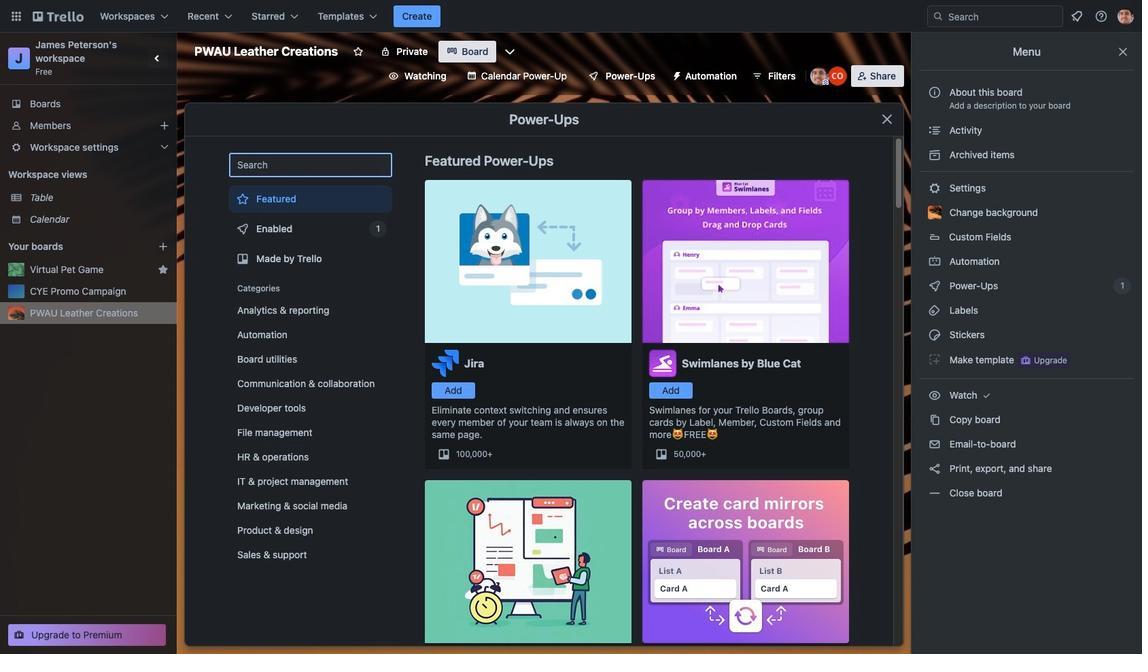 Task type: vqa. For each thing, say whether or not it's contained in the screenshot.
"BACK TO HOME" image
yes



Task type: describe. For each thing, give the bounding box(es) containing it.
back to home image
[[33, 5, 84, 27]]

3 sm image from the top
[[928, 353, 942, 366]]

james peterson (jamespeterson93) image
[[1118, 8, 1134, 24]]

6 sm image from the top
[[928, 487, 942, 500]]

0 notifications image
[[1069, 8, 1085, 24]]

christina overa (christinaovera) image
[[828, 67, 847, 86]]

4 sm image from the top
[[928, 389, 942, 402]]

customize views image
[[503, 45, 517, 58]]

primary element
[[0, 0, 1142, 33]]

Search field
[[927, 5, 1063, 27]]

star or unstar board image
[[353, 46, 364, 57]]

Search text field
[[229, 153, 392, 177]]

2 sm image from the top
[[928, 255, 942, 269]]

james peterson (jamespeterson93) image
[[810, 67, 829, 86]]

1 sm image from the top
[[928, 148, 942, 162]]



Task type: locate. For each thing, give the bounding box(es) containing it.
sm image
[[666, 65, 685, 84], [928, 124, 942, 137], [928, 182, 942, 195], [928, 279, 942, 293], [928, 304, 942, 317], [928, 328, 942, 342], [980, 389, 994, 402], [928, 413, 942, 427], [928, 462, 942, 476]]

workspace navigation collapse icon image
[[148, 49, 167, 68]]

starred icon image
[[158, 264, 169, 275]]

open information menu image
[[1095, 10, 1108, 23]]

search image
[[933, 11, 944, 22]]

add board image
[[158, 241, 169, 252]]

Board name text field
[[188, 41, 345, 63]]

5 sm image from the top
[[928, 438, 942, 451]]

sm image
[[928, 148, 942, 162], [928, 255, 942, 269], [928, 353, 942, 366], [928, 389, 942, 402], [928, 438, 942, 451], [928, 487, 942, 500]]

this member is an admin of this board. image
[[822, 80, 829, 86]]

your boards with 3 items element
[[8, 239, 137, 255]]



